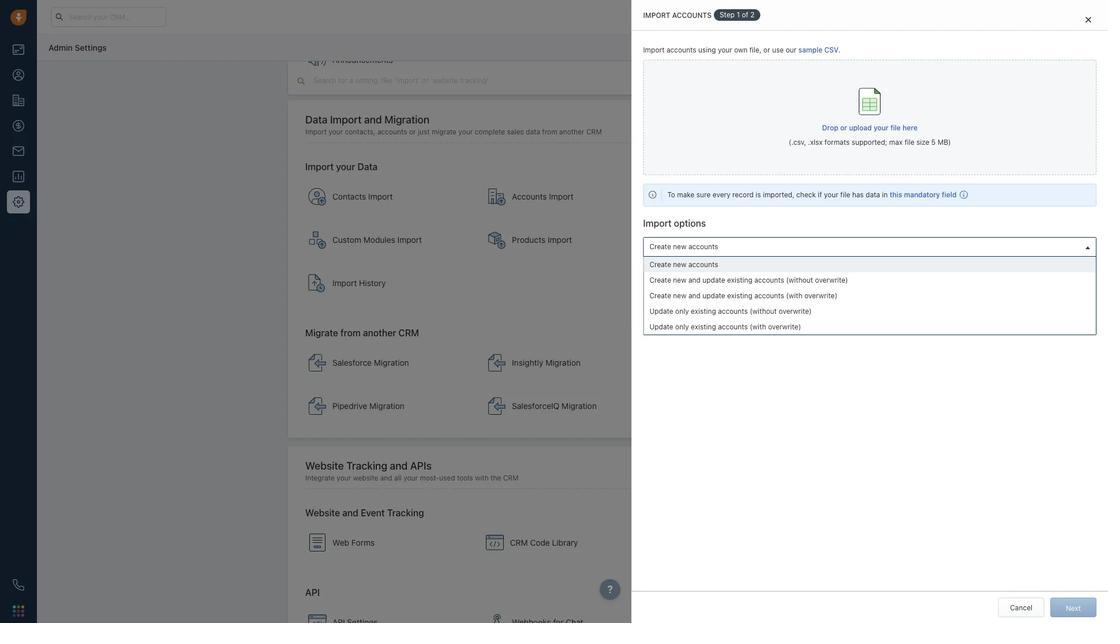Task type: describe. For each thing, give the bounding box(es) containing it.
drop
[[822, 124, 838, 132]]

migrate from another crm
[[305, 328, 419, 339]]

create for create new and update existing accounts (without overwrite) option
[[650, 276, 671, 284]]

the
[[491, 474, 501, 482]]

admin settings
[[48, 43, 107, 52]]

most-
[[420, 474, 439, 482]]

1 horizontal spatial (without
[[786, 276, 813, 284]]

cancel
[[1010, 604, 1033, 612]]

update only existing accounts (with overwrite)
[[650, 323, 801, 331]]

migration for pipedrive migration
[[369, 402, 405, 411]]

1 horizontal spatial (with
[[786, 292, 803, 300]]

import history
[[332, 279, 386, 288]]

create new accounts button
[[643, 237, 1097, 257]]

make
[[677, 191, 695, 199]]

2
[[750, 11, 755, 19]]

create inside dropdown button
[[650, 243, 671, 251]]

file inside button
[[891, 124, 901, 132]]

import accounts using your own file, or use our sample csv .
[[643, 46, 841, 54]]

using
[[698, 46, 716, 54]]

sales owner for unassigned accounts
[[643, 287, 768, 295]]

supported;
[[852, 138, 887, 146]]

if
[[818, 191, 822, 199]]

and for create new and update existing accounts (with overwrite)
[[689, 292, 701, 300]]

announcements
[[332, 56, 393, 65]]

update only existing accounts (without overwrite) option
[[644, 303, 1096, 319]]

import history link
[[302, 263, 477, 304]]

accounts inside dropdown button
[[689, 243, 718, 251]]

pipedrive migration
[[332, 402, 405, 411]]

existing down automatically
[[727, 276, 753, 284]]

mandatory
[[904, 191, 940, 199]]

contacts,
[[345, 128, 375, 136]]

only for update only existing accounts (without overwrite)
[[675, 307, 689, 315]]

only for update only existing accounts (with overwrite)
[[675, 323, 689, 331]]

your left contacts,
[[329, 128, 343, 136]]

update only existing accounts (with overwrite) option
[[644, 319, 1096, 335]]

accounts
[[512, 192, 547, 202]]

or inside drop or upload your file here button
[[840, 124, 847, 132]]

formats
[[825, 138, 850, 146]]

create for create new accounts option
[[650, 260, 671, 269]]

new for create new and update existing accounts (with overwrite) option
[[673, 292, 687, 300]]

and for website tracking and apis integrate your website and all your most-used tools with the crm
[[390, 460, 408, 472]]

website
[[353, 474, 378, 482]]

insightly migration
[[512, 358, 581, 368]]

crm code library link
[[480, 523, 655, 563]]

csv
[[824, 46, 839, 54]]

use
[[772, 46, 784, 54]]

and for data import and migration import your contacts, accounts or just migrate your complete sales data from another crm
[[364, 114, 382, 126]]

your right migrate
[[458, 128, 473, 136]]

migration for salesforceiq migration
[[562, 402, 597, 411]]

tracking inside the website tracking and apis integrate your website and all your most-used tools with the crm
[[346, 460, 387, 472]]

existing down update only existing accounts (without overwrite)
[[691, 323, 716, 331]]

here
[[903, 124, 918, 132]]

sure
[[697, 191, 711, 199]]

products
[[512, 235, 546, 245]]

with
[[475, 474, 489, 482]]

create new and update existing accounts (with overwrite)
[[650, 292, 837, 300]]

import accounts
[[643, 11, 712, 19]]

migrate
[[432, 128, 457, 136]]

close image
[[1086, 16, 1091, 23]]

update for update only existing accounts (without overwrite)
[[650, 307, 673, 315]]

contacts
[[332, 192, 366, 202]]

your left website
[[337, 474, 351, 482]]

sales
[[507, 128, 524, 136]]

id
[[837, 265, 844, 273]]

import your contacts using csv or xlsx files (sample csv available) image
[[308, 188, 327, 206]]

drop or upload your file here
[[822, 124, 918, 132]]

freshsales id
[[799, 265, 844, 273]]

data import and migration import your contacts, accounts or just migrate your complete sales data from another crm
[[305, 114, 602, 136]]

insightly
[[512, 358, 543, 368]]

your right all
[[404, 474, 418, 482]]

import your accounts using csv or xlsx files (sample csv available) image
[[488, 188, 506, 206]]

options
[[674, 218, 706, 229]]

pipedrive
[[332, 402, 367, 411]]

event
[[361, 508, 385, 519]]

mb)
[[938, 138, 951, 146]]

and left event
[[342, 508, 358, 519]]

list box inside import options dialog
[[644, 257, 1096, 335]]

every
[[713, 191, 731, 199]]

migration inside 'data import and migration import your contacts, accounts or just migrate your complete sales data from another crm'
[[384, 114, 430, 126]]

import your products using csv or xlsx files (sample csv available) image
[[488, 231, 506, 250]]

your inside button
[[874, 124, 889, 132]]

cancel button
[[998, 598, 1044, 618]]

by
[[757, 265, 764, 273]]

check
[[796, 191, 816, 199]]

all
[[394, 474, 402, 482]]

data inside import options dialog
[[866, 191, 880, 199]]

migrate
[[305, 328, 338, 339]]

5
[[931, 138, 936, 146]]

contacts import
[[332, 192, 393, 202]]

crm inside 'data import and migration import your contacts, accounts or just migrate your complete sales data from another crm'
[[586, 128, 602, 136]]

just
[[418, 128, 430, 136]]

create new and update existing accounts (with overwrite) option
[[644, 288, 1096, 303]]

bring all your sales data from insightly using a zip file image
[[488, 354, 506, 372]]

create new accounts for list box containing create new accounts
[[650, 260, 718, 269]]

this
[[890, 191, 902, 199]]

salesforceiq
[[512, 402, 559, 411]]

sales
[[643, 287, 661, 295]]

bring all your sales data from salesforceiq using a zip file image
[[488, 397, 506, 416]]

this mandatory field link
[[890, 191, 957, 199]]

automatically
[[711, 265, 755, 273]]

users import
[[692, 235, 740, 245]]

skip
[[659, 265, 673, 273]]

1 horizontal spatial data
[[358, 162, 378, 173]]

new inside dropdown button
[[673, 243, 687, 251]]

(.csv, .xlsx formats supported; max file size 5 mb)
[[789, 138, 951, 146]]

update for create new and update existing accounts (without overwrite)
[[703, 276, 725, 284]]

unassigned
[[697, 287, 735, 295]]

web forms link
[[302, 523, 477, 563]]

used
[[439, 474, 455, 482]]

your left own
[[718, 46, 732, 54]]

of
[[742, 11, 748, 19]]

announcements link
[[302, 40, 477, 81]]

orlando
[[667, 302, 693, 310]]

update for update only existing accounts (with overwrite)
[[650, 323, 673, 331]]

custom
[[332, 235, 361, 245]]

create new accounts for create new accounts dropdown button
[[650, 243, 718, 251]]

import your deals using csv or xlsx files (sample csv available) image
[[667, 188, 686, 206]]

integrate
[[305, 474, 335, 482]]

skip duplicates automatically by matching
[[659, 265, 797, 273]]

(.csv,
[[789, 138, 806, 146]]

owner
[[663, 287, 684, 295]]

website for tracking
[[305, 460, 344, 472]]



Task type: vqa. For each thing, say whether or not it's contained in the screenshot.
here
yes



Task type: locate. For each thing, give the bounding box(es) containing it.
website for and
[[305, 508, 340, 519]]

1 update from the top
[[703, 276, 725, 284]]

or left use
[[764, 46, 770, 54]]

create new and update existing accounts (without overwrite) option
[[644, 272, 1096, 288]]

1 horizontal spatial from
[[542, 128, 557, 136]]

existing down create new and update existing accounts (without overwrite)
[[727, 292, 753, 300]]

step
[[720, 11, 735, 19]]

create new accounts
[[650, 243, 718, 251], [650, 260, 718, 269]]

update for create new and update existing accounts (with overwrite)
[[703, 292, 725, 300]]

data
[[305, 114, 328, 126], [358, 162, 378, 173]]

migration for salesforce migration
[[374, 358, 409, 368]]

website and event tracking
[[305, 508, 424, 519]]

your up contacts
[[336, 162, 355, 173]]

import options
[[643, 218, 706, 229]]

file left here
[[891, 124, 901, 132]]

update up unassigned
[[703, 276, 725, 284]]

0 horizontal spatial or
[[409, 128, 416, 136]]

0 vertical spatial from
[[542, 128, 557, 136]]

accounts
[[672, 11, 712, 19], [667, 46, 696, 54], [377, 128, 407, 136], [689, 243, 718, 251], [689, 260, 718, 269], [754, 276, 784, 284], [737, 287, 768, 295], [754, 292, 784, 300], [718, 307, 748, 315], [718, 323, 748, 331]]

1 vertical spatial another
[[363, 328, 396, 339]]

only down the orlando
[[675, 323, 689, 331]]

create new accounts inside dropdown button
[[650, 243, 718, 251]]

custom modules import
[[332, 235, 422, 245]]

another up salesforce migration
[[363, 328, 396, 339]]

0 vertical spatial create new accounts
[[650, 243, 718, 251]]

accounts inside option
[[689, 260, 718, 269]]

and left all
[[380, 474, 392, 482]]

create down the 'skip'
[[650, 276, 671, 284]]

migration right pipedrive
[[369, 402, 405, 411]]

1 vertical spatial website
[[305, 508, 340, 519]]

crm inside the website tracking and apis integrate your website and all your most-used tools with the crm
[[503, 474, 519, 482]]

existing
[[727, 276, 753, 284], [727, 292, 753, 300], [691, 307, 716, 315], [691, 323, 716, 331]]

another inside 'data import and migration import your contacts, accounts or just migrate your complete sales data from another crm'
[[559, 128, 584, 136]]

2 only from the top
[[675, 323, 689, 331]]

deals import
[[692, 192, 739, 202]]

overwrite)
[[815, 276, 848, 284], [805, 292, 837, 300], [779, 307, 812, 315], [768, 323, 801, 331]]

0 vertical spatial website
[[305, 460, 344, 472]]

accounts inside 'data import and migration import your contacts, accounts or just migrate your complete sales data from another crm'
[[377, 128, 407, 136]]

data up import your data
[[305, 114, 328, 126]]

or right drop
[[840, 124, 847, 132]]

1 vertical spatial update
[[703, 292, 725, 300]]

code
[[530, 538, 550, 548]]

and inside 'data import and migration import your contacts, accounts or just migrate your complete sales data from another crm'
[[364, 114, 382, 126]]

update
[[703, 276, 725, 284], [703, 292, 725, 300]]

2 horizontal spatial or
[[840, 124, 847, 132]]

4 create from the top
[[650, 292, 671, 300]]

website up 'automatically create contacts when website visitors sign up' icon
[[305, 508, 340, 519]]

1 vertical spatial (with
[[750, 323, 766, 331]]

forms
[[351, 538, 375, 548]]

phone image
[[13, 579, 24, 591]]

1 vertical spatial tracking
[[387, 508, 424, 519]]

migration right salesforceiq
[[562, 402, 597, 411]]

salesforce migration
[[332, 358, 409, 368]]

your file has data in this mandatory field
[[824, 191, 957, 199]]

(with down the gary orlando button
[[750, 323, 766, 331]]

2 update from the top
[[703, 292, 725, 300]]

0 vertical spatial only
[[675, 307, 689, 315]]

2 new from the top
[[673, 260, 687, 269]]

1 vertical spatial create new accounts
[[650, 260, 718, 269]]

overwrite) down the matching
[[779, 307, 812, 315]]

import your users using csv or xlsx files (sample csv available) image
[[667, 231, 686, 250]]

migration right insightly
[[546, 358, 581, 368]]

1 update from the top
[[650, 307, 673, 315]]

create new accounts inside option
[[650, 260, 718, 269]]

1 create from the top
[[650, 243, 671, 251]]

use webhooks to notify yourself for replies, chat assignments, and more image
[[488, 613, 506, 623]]

update down sales
[[650, 307, 673, 315]]

0 horizontal spatial (with
[[750, 323, 766, 331]]

0 vertical spatial update
[[703, 276, 725, 284]]

2 create new accounts from the top
[[650, 260, 718, 269]]

3 create from the top
[[650, 276, 671, 284]]

0 horizontal spatial data
[[526, 128, 540, 136]]

website inside the website tracking and apis integrate your website and all your most-used tools with the crm
[[305, 460, 344, 472]]

2 update from the top
[[650, 323, 673, 331]]

(without down 'freshsales'
[[786, 276, 813, 284]]

overwrite) down freshsales id
[[805, 292, 837, 300]]

and inside create new and update existing accounts (without overwrite) option
[[689, 276, 701, 284]]

4 new from the top
[[673, 292, 687, 300]]

and down duplicates
[[689, 276, 701, 284]]

import your data
[[305, 162, 378, 173]]

gary
[[650, 302, 665, 310]]

1 horizontal spatial or
[[764, 46, 770, 54]]

your
[[718, 46, 732, 54], [874, 124, 889, 132], [329, 128, 343, 136], [458, 128, 473, 136], [336, 162, 355, 173], [337, 474, 351, 482], [404, 474, 418, 482]]

freshsales id button
[[797, 262, 855, 275]]

2 create from the top
[[650, 260, 671, 269]]

crm code library
[[510, 538, 578, 548]]

admin
[[48, 43, 73, 52]]

0 horizontal spatial data
[[305, 114, 328, 126]]

in
[[882, 191, 888, 199]]

2 horizontal spatial file
[[905, 138, 915, 146]]

file left has
[[840, 191, 850, 199]]

modules
[[363, 235, 395, 245]]

data inside 'data import and migration import your contacts, accounts or just migrate your complete sales data from another crm'
[[305, 114, 328, 126]]

freshworks switcher image
[[13, 606, 24, 617]]

tokens to access chat and crm apis image
[[308, 613, 327, 623]]

(without
[[786, 276, 813, 284], [750, 307, 777, 315]]

from right sales
[[542, 128, 557, 136]]

and inside create new and update existing accounts (with overwrite) option
[[689, 292, 701, 300]]

record
[[733, 191, 754, 199]]

new for create new accounts option
[[673, 260, 687, 269]]

your up "(.csv, .xlsx formats supported; max file size 5 mb)"
[[874, 124, 889, 132]]

sample
[[798, 46, 823, 54]]

tracking
[[346, 460, 387, 472], [387, 508, 424, 519]]

1
[[737, 11, 740, 19]]

0 vertical spatial data
[[526, 128, 540, 136]]

drop or upload your file here button
[[822, 118, 918, 137]]

or left just
[[409, 128, 416, 136]]

import
[[643, 11, 670, 19], [643, 46, 665, 54], [330, 114, 362, 126], [305, 128, 327, 136], [305, 162, 334, 173], [368, 192, 393, 202], [549, 192, 574, 202], [715, 192, 739, 202], [643, 218, 672, 229], [397, 235, 422, 245], [548, 235, 572, 245], [715, 235, 740, 245], [332, 279, 357, 288]]

library
[[552, 538, 578, 548]]

import your custom modules using csv or xlsx files (sample csv available) image
[[308, 231, 327, 250]]

accounts import
[[512, 192, 574, 202]]

1 website from the top
[[305, 460, 344, 472]]

our
[[786, 46, 797, 54]]

overwrite) down freshsales id button
[[815, 276, 848, 284]]

web forms
[[332, 538, 375, 548]]

another
[[559, 128, 584, 136], [363, 328, 396, 339]]

complete
[[475, 128, 505, 136]]

1 horizontal spatial another
[[559, 128, 584, 136]]

update up update only existing accounts (without overwrite)
[[703, 292, 725, 300]]

deals
[[692, 192, 712, 202]]

1 horizontal spatial data
[[866, 191, 880, 199]]

create new accounts up duplicates
[[650, 243, 718, 251]]

0 vertical spatial update
[[650, 307, 673, 315]]

api
[[305, 587, 320, 598]]

and up all
[[390, 460, 408, 472]]

migration for insightly migration
[[546, 358, 581, 368]]

1 vertical spatial update
[[650, 323, 673, 331]]

(without down create new and update existing accounts (with overwrite)
[[750, 307, 777, 315]]

update
[[650, 307, 673, 315], [650, 323, 673, 331]]

another right sales
[[559, 128, 584, 136]]

list box
[[644, 257, 1096, 335]]

1 vertical spatial data
[[866, 191, 880, 199]]

(with down the matching
[[786, 292, 803, 300]]

import options dialog
[[632, 0, 1108, 623]]

and up the orlando
[[689, 292, 701, 300]]

data right sales
[[526, 128, 540, 136]]

size
[[917, 138, 930, 146]]

0 vertical spatial tracking
[[346, 460, 387, 472]]

new up owner
[[673, 276, 687, 284]]

2 website from the top
[[305, 508, 340, 519]]

phone element
[[7, 574, 30, 597]]

new left 'users'
[[673, 243, 687, 251]]

salesforceiq migration
[[512, 402, 597, 411]]

sample csv link
[[798, 46, 839, 54]]

0 vertical spatial (with
[[786, 292, 803, 300]]

share news with your team without stepping away from the crm image
[[308, 51, 327, 70]]

freshsales
[[799, 265, 835, 273]]

migration right salesforce
[[374, 358, 409, 368]]

for
[[686, 287, 695, 295]]

data left in
[[866, 191, 880, 199]]

keep track of every import you've ever done, with record-level details image
[[308, 274, 327, 293]]

products import
[[512, 235, 572, 245]]

a set of code libraries to add, track and update contacts image
[[486, 534, 504, 552]]

apis
[[410, 460, 432, 472]]

tracking up website
[[346, 460, 387, 472]]

Search for a setting, like 'import' or 'website tracking' text field
[[312, 75, 533, 86]]

your
[[824, 191, 838, 199]]

1 vertical spatial from
[[340, 328, 361, 339]]

duplicates
[[675, 265, 709, 273]]

gary orlando
[[650, 302, 693, 310]]

only down for
[[675, 307, 689, 315]]

1 new from the top
[[673, 243, 687, 251]]

create up gary
[[650, 292, 671, 300]]

update only existing accounts (without overwrite)
[[650, 307, 812, 315]]

.xlsx
[[808, 138, 823, 146]]

create inside option
[[650, 260, 671, 269]]

new for create new and update existing accounts (without overwrite) option
[[673, 276, 687, 284]]

1 vertical spatial file
[[905, 138, 915, 146]]

create new accounts option
[[644, 257, 1096, 272]]

create new accounts down import your users using csv or xlsx files (sample csv available) icon
[[650, 260, 718, 269]]

1 horizontal spatial file
[[891, 124, 901, 132]]

file,
[[750, 46, 762, 54]]

file left size
[[905, 138, 915, 146]]

0 vertical spatial file
[[891, 124, 901, 132]]

website up integrate
[[305, 460, 344, 472]]

.
[[839, 46, 841, 54]]

create up sales
[[650, 260, 671, 269]]

create for create new and update existing accounts (with overwrite) option
[[650, 292, 671, 300]]

create up the 'skip'
[[650, 243, 671, 251]]

update down gary
[[650, 323, 673, 331]]

and for create new and update existing accounts (without overwrite)
[[689, 276, 701, 284]]

existing down sales owner for unassigned accounts
[[691, 307, 716, 315]]

field
[[942, 191, 957, 199]]

bring all your sales data from salesforce using a zip file image
[[308, 354, 327, 372]]

history
[[359, 279, 386, 288]]

0 horizontal spatial from
[[340, 328, 361, 339]]

max
[[889, 138, 903, 146]]

and up contacts,
[[364, 114, 382, 126]]

0 horizontal spatial file
[[840, 191, 850, 199]]

new up the orlando
[[673, 292, 687, 300]]

0 horizontal spatial another
[[363, 328, 396, 339]]

new inside option
[[673, 260, 687, 269]]

to
[[667, 191, 675, 199]]

or inside 'data import and migration import your contacts, accounts or just migrate your complete sales data from another crm'
[[409, 128, 416, 136]]

0 vertical spatial (without
[[786, 276, 813, 284]]

from right "migrate"
[[340, 328, 361, 339]]

from
[[542, 128, 557, 136], [340, 328, 361, 339]]

Search your CRM... text field
[[51, 7, 166, 27]]

gary orlando button
[[643, 296, 861, 316]]

upload
[[849, 124, 872, 132]]

overwrite) down the gary orlando button
[[768, 323, 801, 331]]

automatically create contacts when website visitors sign up image
[[308, 534, 327, 552]]

new down import your users using csv or xlsx files (sample csv available) icon
[[673, 260, 687, 269]]

create
[[650, 243, 671, 251], [650, 260, 671, 269], [650, 276, 671, 284], [650, 292, 671, 300]]

list box containing create new accounts
[[644, 257, 1096, 335]]

1 create new accounts from the top
[[650, 243, 718, 251]]

data inside 'data import and migration import your contacts, accounts or just migrate your complete sales data from another crm'
[[526, 128, 540, 136]]

2 vertical spatial file
[[840, 191, 850, 199]]

bring all your sales data from pipedrive using a zip file image
[[308, 397, 327, 416]]

web
[[332, 538, 349, 548]]

file
[[891, 124, 901, 132], [905, 138, 915, 146], [840, 191, 850, 199]]

website
[[305, 460, 344, 472], [305, 508, 340, 519]]

from inside 'data import and migration import your contacts, accounts or just migrate your complete sales data from another crm'
[[542, 128, 557, 136]]

salesforce
[[332, 358, 372, 368]]

tracking right event
[[387, 508, 424, 519]]

migration up just
[[384, 114, 430, 126]]

tools
[[457, 474, 473, 482]]

to make sure every record is imported, check if
[[667, 191, 822, 199]]

1 vertical spatial data
[[358, 162, 378, 173]]

has
[[852, 191, 864, 199]]

3 new from the top
[[673, 276, 687, 284]]

1 vertical spatial only
[[675, 323, 689, 331]]

1 only from the top
[[675, 307, 689, 315]]

1 vertical spatial (without
[[750, 307, 777, 315]]

0 vertical spatial data
[[305, 114, 328, 126]]

0 vertical spatial another
[[559, 128, 584, 136]]

step 1 of 2
[[720, 11, 755, 19]]

0 horizontal spatial (without
[[750, 307, 777, 315]]

data
[[526, 128, 540, 136], [866, 191, 880, 199]]

data up contacts import
[[358, 162, 378, 173]]



